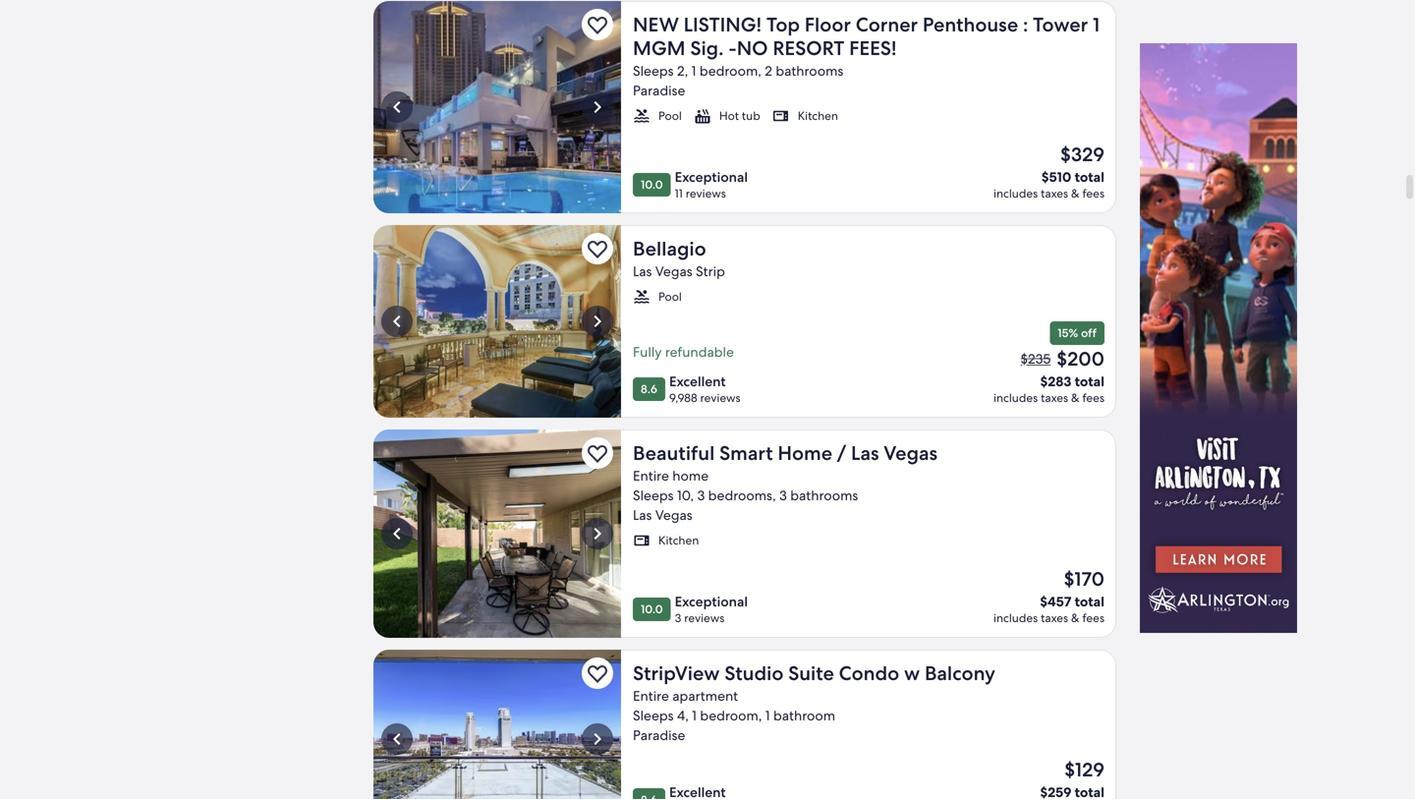 Task type: locate. For each thing, give the bounding box(es) containing it.
3 total from the top
[[1075, 593, 1105, 610]]

2 vertical spatial &
[[1071, 610, 1080, 626]]

1 horizontal spatial small image
[[694, 107, 711, 125]]

vegas inside bellagio las vegas strip
[[655, 262, 693, 280]]

kitchen right tub
[[798, 108, 838, 123]]

0 vertical spatial entire
[[633, 467, 669, 485]]

& down $329
[[1071, 186, 1080, 201]]

reviews for new listing! top floor corner penthouse : tower 1 mgm sig. -no resort fees!
[[686, 186, 726, 201]]

1 vertical spatial las
[[851, 440, 879, 466]]

show previous image for beautiful smart home / las vegas image
[[385, 522, 409, 546]]

2 entire from the top
[[633, 687, 669, 705]]

excellent
[[669, 373, 726, 390]]

fees right $510
[[1083, 186, 1105, 201]]

3 small image from the left
[[772, 107, 790, 125]]

10.0 left exceptional 3 reviews
[[641, 602, 663, 617]]

new
[[633, 12, 679, 37]]

1 vertical spatial includes
[[994, 390, 1038, 405]]

exceptional for new listing! top floor corner penthouse : tower 1 mgm sig. -no resort fees!
[[675, 168, 748, 186]]

reviews inside exceptional 3 reviews
[[684, 610, 725, 626]]

1 exceptional from the top
[[675, 168, 748, 186]]

1 vertical spatial taxes
[[1041, 390, 1069, 405]]

bathrooms down '/'
[[791, 487, 858, 504]]

0 vertical spatial 10.0
[[641, 177, 663, 192]]

2,
[[677, 62, 688, 80]]

bellagio
[[633, 236, 706, 261]]

fully
[[633, 343, 662, 361]]

bedroom, down -
[[700, 62, 762, 80]]

listing!
[[684, 12, 762, 37]]

bedroom,
[[700, 62, 762, 80], [700, 707, 762, 724]]

1 vertical spatial reviews
[[700, 390, 741, 405]]

small image right tub
[[772, 107, 790, 125]]

total
[[1075, 168, 1105, 186], [1075, 373, 1105, 390], [1075, 593, 1105, 610]]

pool down bellagio las vegas strip
[[659, 289, 682, 304]]

total inside $329 $510 total includes taxes & fees
[[1075, 168, 1105, 186]]

new listing! top floor corner penthouse : tower 1 mgm sig. -no resort fees! sleeps 2, 1 bedroom, 2 bathrooms paradise
[[633, 12, 1100, 99]]

show next image for beautiful smart home / las vegas image
[[586, 522, 609, 546]]

3 right "10,"
[[697, 487, 705, 504]]

exceptional up "stripview"
[[675, 593, 748, 610]]

fees right $283 on the top of the page
[[1083, 390, 1105, 405]]

& down $170
[[1071, 610, 1080, 626]]

show next image for bellagio image
[[586, 310, 609, 333]]

includes left $283 on the top of the page
[[994, 390, 1038, 405]]

sleeps left "10,"
[[633, 487, 674, 504]]

1
[[1093, 12, 1100, 37], [692, 62, 696, 80], [692, 707, 697, 724], [765, 707, 770, 724]]

0 vertical spatial total
[[1075, 168, 1105, 186]]

2 horizontal spatial 3
[[779, 487, 787, 504]]

taxes inside $170 $457 total includes taxes & fees
[[1041, 610, 1069, 626]]

fees down $170
[[1083, 610, 1105, 626]]

vegas down "10,"
[[655, 506, 693, 524]]

entire down "stripview"
[[633, 687, 669, 705]]

sleeps for beautiful
[[633, 487, 674, 504]]

0 vertical spatial exceptional
[[675, 168, 748, 186]]

entire inside stripview studio suite condo w balcony entire apartment sleeps 4, 1 bedroom, 1 bathroom paradise
[[633, 687, 669, 705]]

taxes
[[1041, 186, 1069, 201], [1041, 390, 1069, 405], [1041, 610, 1069, 626]]

1 vertical spatial total
[[1075, 373, 1105, 390]]

Save StripView Studio Suite Condo w Balcony to a trip checkbox
[[582, 658, 613, 689]]

bathrooms inside the new listing! top floor corner penthouse : tower 1 mgm sig. -no resort fees! sleeps 2, 1 bedroom, 2 bathrooms paradise
[[776, 62, 844, 80]]

entire inside beautiful smart home / las vegas entire home sleeps 10, 3 bedrooms, 3 bathrooms las vegas
[[633, 467, 669, 485]]

taxes down $170
[[1041, 610, 1069, 626]]

small image
[[633, 107, 651, 125], [694, 107, 711, 125], [772, 107, 790, 125]]

0 vertical spatial reviews
[[686, 186, 726, 201]]

2 vertical spatial sleeps
[[633, 707, 674, 724]]

includes inside $329 $510 total includes taxes & fees
[[994, 186, 1038, 201]]

2 small image from the left
[[694, 107, 711, 125]]

0 vertical spatial fees
[[1083, 186, 1105, 201]]

0 vertical spatial includes
[[994, 186, 1038, 201]]

taxes inside $329 $510 total includes taxes & fees
[[1041, 186, 1069, 201]]

1 vertical spatial pool
[[659, 289, 682, 304]]

1 vertical spatial 10.0
[[641, 602, 663, 617]]

1 vertical spatial bathrooms
[[791, 487, 858, 504]]

includes left $457
[[994, 610, 1038, 626]]

sleeps down mgm at the left top of the page
[[633, 62, 674, 80]]

taxes for $170
[[1041, 610, 1069, 626]]

1 total from the top
[[1075, 168, 1105, 186]]

reviews inside exceptional 11 reviews
[[686, 186, 726, 201]]

3 & from the top
[[1071, 610, 1080, 626]]

1 vertical spatial fees
[[1083, 390, 1105, 405]]

0 vertical spatial kitchen
[[798, 108, 838, 123]]

tub
[[742, 108, 761, 123]]

1 entire from the top
[[633, 467, 669, 485]]

fees for $329
[[1083, 186, 1105, 201]]

3 sleeps from the top
[[633, 707, 674, 724]]

3
[[697, 487, 705, 504], [779, 487, 787, 504], [675, 610, 681, 626]]

taxes down $329
[[1041, 186, 1069, 201]]

2 vertical spatial reviews
[[684, 610, 725, 626]]

excellent 9,988 reviews
[[669, 373, 741, 405]]

1 small image from the top
[[633, 288, 651, 306]]

reviews for beautiful smart home / las vegas
[[684, 610, 725, 626]]

fees
[[1083, 186, 1105, 201], [1083, 390, 1105, 405], [1083, 610, 1105, 626]]

1 fees from the top
[[1083, 186, 1105, 201]]

pool
[[659, 108, 682, 123], [659, 289, 682, 304]]

& down the $200
[[1071, 390, 1080, 405]]

1 vertical spatial sleeps
[[633, 487, 674, 504]]

& for $329
[[1071, 186, 1080, 201]]

sig.
[[690, 35, 724, 61]]

& inside $329 $510 total includes taxes & fees
[[1071, 186, 1080, 201]]

0 vertical spatial taxes
[[1041, 186, 1069, 201]]

:
[[1023, 12, 1028, 37]]

total down the $200
[[1075, 373, 1105, 390]]

beautiful
[[633, 440, 715, 466]]

0 horizontal spatial kitchen
[[659, 533, 699, 548]]

1 right tower
[[1093, 12, 1100, 37]]

exceptional down hot at the top right of the page
[[675, 168, 748, 186]]

2 horizontal spatial small image
[[772, 107, 790, 125]]

total inside 15% off $235 $200 $283 total includes taxes & fees
[[1075, 373, 1105, 390]]

1 taxes from the top
[[1041, 186, 1069, 201]]

bedroom, down apartment
[[700, 707, 762, 724]]

0 vertical spatial las
[[633, 262, 652, 280]]

paradise inside stripview studio suite condo w balcony entire apartment sleeps 4, 1 bedroom, 1 bathroom paradise
[[633, 726, 685, 744]]

2 small image from the top
[[633, 532, 651, 549]]

small image
[[633, 288, 651, 306], [633, 532, 651, 549]]

4,
[[677, 707, 689, 724]]

0 vertical spatial paradise
[[633, 82, 685, 99]]

1 pool from the top
[[659, 108, 682, 123]]

2 includes from the top
[[994, 390, 1038, 405]]

small image right show next image for beautiful smart home / las vegas
[[633, 532, 651, 549]]

3 up "stripview"
[[675, 610, 681, 626]]

10.0
[[641, 177, 663, 192], [641, 602, 663, 617]]

vegas down bellagio
[[655, 262, 693, 280]]

bathrooms inside beautiful smart home / las vegas entire home sleeps 10, 3 bedrooms, 3 bathrooms las vegas
[[791, 487, 858, 504]]

0 vertical spatial pool
[[659, 108, 682, 123]]

0 vertical spatial vegas
[[655, 262, 693, 280]]

reviews right "11"
[[686, 186, 726, 201]]

small image down bellagio las vegas strip
[[633, 288, 651, 306]]

small image right the show next image for new listing! top floor corner penthouse : tower 1 mgm sig. -no resort fees!
[[633, 107, 651, 125]]

&
[[1071, 186, 1080, 201], [1071, 390, 1080, 405], [1071, 610, 1080, 626]]

entire
[[633, 467, 669, 485], [633, 687, 669, 705]]

taxes for $329
[[1041, 186, 1069, 201]]

0 vertical spatial small image
[[633, 288, 651, 306]]

reviews right '9,988'
[[700, 390, 741, 405]]

1 vertical spatial bedroom,
[[700, 707, 762, 724]]

studio
[[725, 661, 784, 686]]

15%
[[1058, 325, 1078, 341]]

bathrooms
[[776, 62, 844, 80], [791, 487, 858, 504]]

1 vertical spatial kitchen
[[659, 533, 699, 548]]

spa image
[[374, 225, 621, 418]]

$235
[[1021, 350, 1051, 368]]

bedroom, inside stripview studio suite condo w balcony entire apartment sleeps 4, 1 bedroom, 1 bathroom paradise
[[700, 707, 762, 724]]

1 vertical spatial vegas
[[884, 440, 938, 466]]

2 exceptional from the top
[[675, 593, 748, 610]]

0 vertical spatial bedroom,
[[700, 62, 762, 80]]

fees for $170
[[1083, 610, 1105, 626]]

0 vertical spatial bathrooms
[[776, 62, 844, 80]]

2 vertical spatial includes
[[994, 610, 1038, 626]]

las right '/'
[[851, 440, 879, 466]]

& inside $170 $457 total includes taxes & fees
[[1071, 610, 1080, 626]]

10.0 left "11"
[[641, 177, 663, 192]]

sleeps inside beautiful smart home / las vegas entire home sleeps 10, 3 bedrooms, 3 bathrooms las vegas
[[633, 487, 674, 504]]

includes inside 15% off $235 $200 $283 total includes taxes & fees
[[994, 390, 1038, 405]]

1 paradise from the top
[[633, 82, 685, 99]]

vegas right '/'
[[884, 440, 938, 466]]

total inside $170 $457 total includes taxes & fees
[[1075, 593, 1105, 610]]

reviews up "stripview"
[[684, 610, 725, 626]]

las right show next image for beautiful smart home / las vegas
[[633, 506, 652, 524]]

paradise down 2,
[[633, 82, 685, 99]]

1 vertical spatial entire
[[633, 687, 669, 705]]

3 fees from the top
[[1083, 610, 1105, 626]]

show next image for new listing! top floor corner penthouse : tower 1 mgm sig. -no resort fees! image
[[586, 95, 609, 119]]

exceptional
[[675, 168, 748, 186], [675, 593, 748, 610]]

taxes inside 15% off $235 $200 $283 total includes taxes & fees
[[1041, 390, 1069, 405]]

vegas
[[655, 262, 693, 280], [884, 440, 938, 466], [655, 506, 693, 524]]

las
[[633, 262, 652, 280], [851, 440, 879, 466], [633, 506, 652, 524]]

kitchen
[[798, 108, 838, 123], [659, 533, 699, 548]]

total for $170
[[1075, 593, 1105, 610]]

fees!
[[849, 35, 897, 61]]

0 horizontal spatial 3
[[675, 610, 681, 626]]

3 right the bedrooms,
[[779, 487, 787, 504]]

total down $329
[[1075, 168, 1105, 186]]

includes left $510
[[994, 186, 1038, 201]]

sleeps left 4,
[[633, 707, 674, 724]]

2 sleeps from the top
[[633, 487, 674, 504]]

paradise
[[633, 82, 685, 99], [633, 726, 685, 744]]

$170
[[1064, 566, 1105, 592]]

kitchen down "10,"
[[659, 533, 699, 548]]

sleeps
[[633, 62, 674, 80], [633, 487, 674, 504], [633, 707, 674, 724]]

paradise down 4,
[[633, 726, 685, 744]]

1 sleeps from the top
[[633, 62, 674, 80]]

1 left the bathroom
[[765, 707, 770, 724]]

las down bellagio
[[633, 262, 652, 280]]

2 vertical spatial fees
[[1083, 610, 1105, 626]]

includes
[[994, 186, 1038, 201], [994, 390, 1038, 405], [994, 610, 1038, 626]]

sleeps inside stripview studio suite condo w balcony entire apartment sleeps 4, 1 bedroom, 1 bathroom paradise
[[633, 707, 674, 724]]

suite
[[788, 661, 834, 686]]

1 & from the top
[[1071, 186, 1080, 201]]

pool down 2,
[[659, 108, 682, 123]]

reviews
[[686, 186, 726, 201], [700, 390, 741, 405], [684, 610, 725, 626]]

1 10.0 from the top
[[641, 177, 663, 192]]

Save Bellagio to a trip checkbox
[[582, 233, 613, 264]]

top
[[767, 12, 800, 37]]

2 & from the top
[[1071, 390, 1080, 405]]

w
[[904, 661, 920, 686]]

3 includes from the top
[[994, 610, 1038, 626]]

small image left hot at the top right of the page
[[694, 107, 711, 125]]

2 vertical spatial taxes
[[1041, 610, 1069, 626]]

$510
[[1042, 168, 1072, 186]]

condo
[[839, 661, 900, 686]]

3 inside exceptional 3 reviews
[[675, 610, 681, 626]]

total down $170
[[1075, 593, 1105, 610]]

1 vertical spatial exceptional
[[675, 593, 748, 610]]

0 vertical spatial &
[[1071, 186, 1080, 201]]

fees inside $170 $457 total includes taxes & fees
[[1083, 610, 1105, 626]]

15% off $235 $200 $283 total includes taxes & fees
[[994, 325, 1105, 405]]

1 vertical spatial small image
[[633, 532, 651, 549]]

total for $329
[[1075, 168, 1105, 186]]

2 vertical spatial total
[[1075, 593, 1105, 610]]

1 small image from the left
[[633, 107, 651, 125]]

2 total from the top
[[1075, 373, 1105, 390]]

sleeps for stripview
[[633, 707, 674, 724]]

small image for kitchen
[[772, 107, 790, 125]]

taxes down $235 button on the right of the page
[[1041, 390, 1069, 405]]

$329
[[1061, 142, 1105, 167]]

2 paradise from the top
[[633, 726, 685, 744]]

2 10.0 from the top
[[641, 602, 663, 617]]

entire down beautiful
[[633, 467, 669, 485]]

2 taxes from the top
[[1041, 390, 1069, 405]]

3 taxes from the top
[[1041, 610, 1069, 626]]

bathrooms down resort
[[776, 62, 844, 80]]

1 vertical spatial paradise
[[633, 726, 685, 744]]

includes inside $170 $457 total includes taxes & fees
[[994, 610, 1038, 626]]

0 horizontal spatial small image
[[633, 107, 651, 125]]

0 vertical spatial sleeps
[[633, 62, 674, 80]]

1 vertical spatial &
[[1071, 390, 1080, 405]]

1 includes from the top
[[994, 186, 1038, 201]]

fees inside $329 $510 total includes taxes & fees
[[1083, 186, 1105, 201]]

hot
[[719, 108, 739, 123]]

1 horizontal spatial kitchen
[[798, 108, 838, 123]]

2 fees from the top
[[1083, 390, 1105, 405]]



Task type: describe. For each thing, give the bounding box(es) containing it.
& inside 15% off $235 $200 $283 total includes taxes & fees
[[1071, 390, 1080, 405]]

& for $170
[[1071, 610, 1080, 626]]

home
[[673, 467, 709, 485]]

10.0 for beautiful smart home / las vegas
[[641, 602, 663, 617]]

$170 $457 total includes taxes & fees
[[994, 566, 1105, 626]]

sleeps inside the new listing! top floor corner penthouse : tower 1 mgm sig. -no resort fees! sleeps 2, 1 bedroom, 2 bathrooms paradise
[[633, 62, 674, 80]]

/
[[837, 440, 847, 466]]

Save Beautiful Smart Home / Las Vegas to a trip checkbox
[[582, 437, 613, 469]]

bedrooms,
[[708, 487, 776, 504]]

$457
[[1040, 593, 1072, 610]]

kitchen for small image corresponding to kitchen
[[798, 108, 838, 123]]

show next image for stripview studio suite condo w balcony image
[[586, 727, 609, 751]]

fully refundable
[[633, 343, 734, 361]]

8.6
[[641, 381, 658, 397]]

penthouse
[[923, 12, 1019, 37]]

stripview
[[633, 661, 720, 686]]

balcony
[[925, 661, 996, 686]]

show previous image for bellagio image
[[385, 310, 409, 333]]

small image for pool
[[633, 107, 651, 125]]

2 vertical spatial vegas
[[655, 506, 693, 524]]

home
[[778, 440, 833, 466]]

small image for pool
[[633, 288, 651, 306]]

10.0 for new listing! top floor corner penthouse : tower 1 mgm sig. -no resort fees!
[[641, 177, 663, 192]]

las inside bellagio las vegas strip
[[633, 262, 652, 280]]

$129
[[1065, 757, 1105, 782]]

$283
[[1040, 373, 1072, 390]]

$200
[[1057, 346, 1105, 372]]

show previous image for stripview studio suite condo w balcony image
[[385, 727, 409, 751]]

show previous image for new listing! top floor corner penthouse : tower 1 mgm sig. -no resort fees! image
[[385, 95, 409, 119]]

-
[[729, 35, 737, 61]]

2
[[765, 62, 772, 80]]

exceptional for beautiful smart home / las vegas
[[675, 593, 748, 610]]

2 vertical spatial las
[[633, 506, 652, 524]]

small image for kitchen
[[633, 532, 651, 549]]

reviews inside excellent 9,988 reviews
[[700, 390, 741, 405]]

beautiful smart home / las vegas entire home sleeps 10, 3 bedrooms, 3 bathrooms las vegas
[[633, 440, 938, 524]]

bathroom
[[774, 707, 836, 724]]

11
[[675, 186, 683, 201]]

resort
[[773, 35, 845, 61]]

2 pool from the top
[[659, 289, 682, 304]]

kitchen for kitchen's small icon
[[659, 533, 699, 548]]

hot tub
[[719, 108, 761, 123]]

1 horizontal spatial 3
[[697, 487, 705, 504]]

1 right 2,
[[692, 62, 696, 80]]

tower
[[1033, 12, 1088, 37]]

corner
[[856, 12, 918, 37]]

includes for new listing! top floor corner penthouse : tower 1 mgm sig. -no resort fees!
[[994, 186, 1038, 201]]

paradise inside the new listing! top floor corner penthouse : tower 1 mgm sig. -no resort fees! sleeps 2, 1 bedroom, 2 bathrooms paradise
[[633, 82, 685, 99]]

no
[[737, 35, 768, 61]]

stripview studio suite condo w balcony entire apartment sleeps 4, 1 bedroom, 1 bathroom paradise
[[633, 661, 996, 744]]

Save NEW LISTING! Top Floor Corner Penthouse : Tower 1 MGM Sig. -NO RESORT FEES! to a trip checkbox
[[582, 9, 613, 40]]

mgm
[[633, 35, 686, 61]]

$329 $510 total includes taxes & fees
[[994, 142, 1105, 201]]

smart
[[720, 440, 773, 466]]

exceptional 3 reviews
[[675, 593, 748, 626]]

strip
[[696, 262, 725, 280]]

pool image
[[374, 1, 621, 213]]

$235 button
[[1019, 350, 1053, 368]]

exceptional 11 reviews
[[675, 168, 748, 201]]

1 right 4,
[[692, 707, 697, 724]]

bellagio las vegas strip
[[633, 236, 725, 280]]

small image for hot tub
[[694, 107, 711, 125]]

bedroom, inside the new listing! top floor corner penthouse : tower 1 mgm sig. -no resort fees! sleeps 2, 1 bedroom, 2 bathrooms paradise
[[700, 62, 762, 80]]

floor
[[805, 12, 851, 37]]

entire for stripview
[[633, 687, 669, 705]]

view from property image
[[374, 650, 621, 799]]

10,
[[677, 487, 694, 504]]

fees inside 15% off $235 $200 $283 total includes taxes & fees
[[1083, 390, 1105, 405]]

outdoor dining image
[[374, 430, 621, 638]]

includes for beautiful smart home / las vegas
[[994, 610, 1038, 626]]

entire for beautiful
[[633, 467, 669, 485]]

off
[[1081, 325, 1097, 341]]

9,988
[[669, 390, 697, 405]]

refundable
[[665, 343, 734, 361]]

apartment
[[673, 687, 738, 705]]



Task type: vqa. For each thing, say whether or not it's contained in the screenshot.
NEW LISTING! Top Floor Corner Penthouse : Tower 1 MGM Sig. -NO RESORT FEES!'s 10.0
yes



